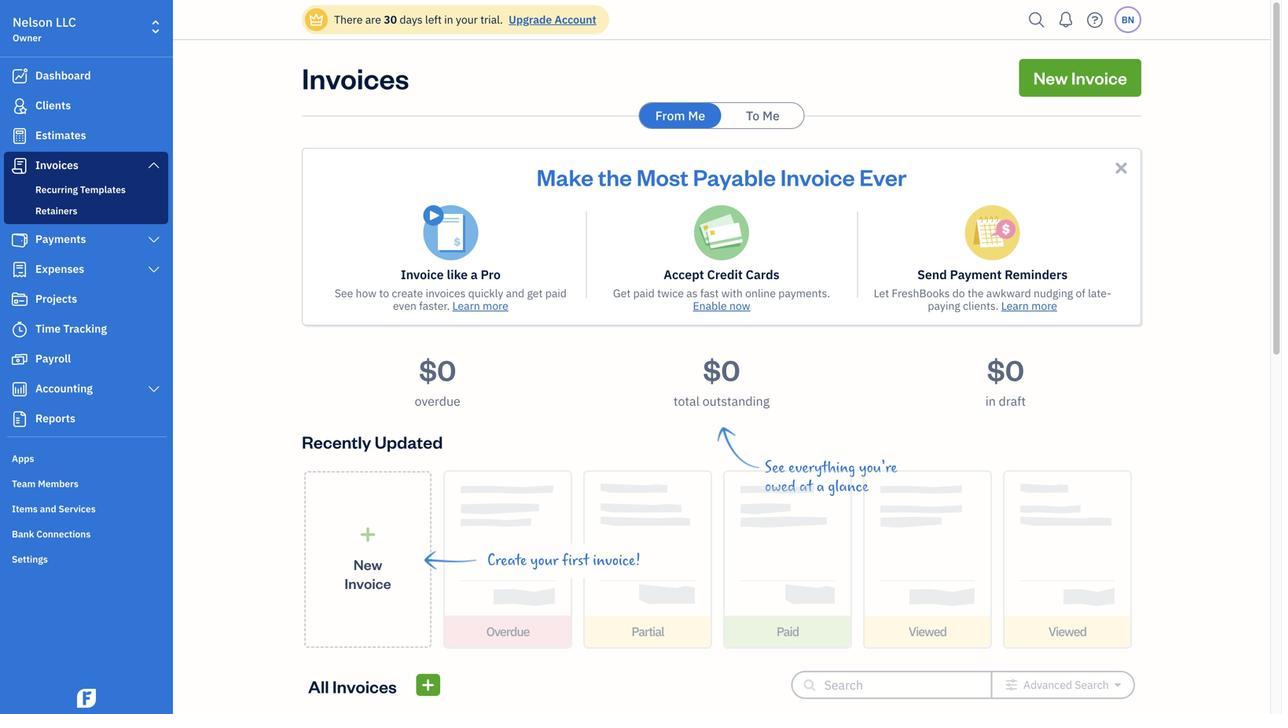 Task type: locate. For each thing, give the bounding box(es) containing it.
all invoices
[[308, 675, 397, 698]]

make
[[537, 162, 594, 192]]

2 horizontal spatial $0
[[988, 351, 1025, 388]]

chevron large down image
[[147, 234, 161, 246], [147, 383, 161, 396]]

learn more for a
[[453, 298, 509, 313]]

more down pro
[[483, 298, 509, 313]]

your left trial.
[[456, 12, 478, 27]]

2 viewed from the left
[[1049, 623, 1087, 640]]

quickly
[[468, 286, 504, 300]]

0 vertical spatial a
[[471, 266, 478, 283]]

chevron large down image for accounting
[[147, 383, 161, 396]]

ever
[[860, 162, 907, 192]]

1 vertical spatial new invoice
[[345, 555, 391, 592]]

llc
[[56, 14, 76, 30]]

1 vertical spatial and
[[40, 503, 56, 515]]

1 horizontal spatial and
[[506, 286, 525, 300]]

0 horizontal spatial new invoice
[[345, 555, 391, 592]]

invoices up "recurring"
[[35, 158, 79, 172]]

0 horizontal spatial a
[[471, 266, 478, 283]]

0 vertical spatial new invoice
[[1034, 66, 1128, 89]]

0 vertical spatial invoices
[[302, 59, 409, 96]]

1 horizontal spatial new invoice
[[1034, 66, 1128, 89]]

from me
[[656, 107, 706, 124]]

learn right faster.
[[453, 298, 480, 313]]

0 horizontal spatial new invoice link
[[304, 471, 432, 648]]

$0 for $0 in draft
[[988, 351, 1025, 388]]

recently
[[302, 431, 371, 453]]

$0 inside $0 overdue
[[419, 351, 456, 388]]

0 horizontal spatial $0
[[419, 351, 456, 388]]

2 more from the left
[[1032, 298, 1058, 313]]

more down reminders
[[1032, 298, 1058, 313]]

and
[[506, 286, 525, 300], [40, 503, 56, 515]]

timer image
[[10, 322, 29, 337]]

invoices right the all
[[333, 675, 397, 698]]

0 horizontal spatial the
[[598, 162, 632, 192]]

0 vertical spatial and
[[506, 286, 525, 300]]

bn
[[1122, 13, 1135, 26]]

0 horizontal spatial more
[[483, 298, 509, 313]]

1 learn more from the left
[[453, 298, 509, 313]]

me for from me
[[688, 107, 706, 124]]

connections
[[36, 528, 91, 540]]

accept
[[664, 266, 704, 283]]

1 vertical spatial see
[[765, 459, 785, 477]]

0 vertical spatial in
[[444, 12, 453, 27]]

invoice
[[1072, 66, 1128, 89], [781, 162, 855, 192], [401, 266, 444, 283], [345, 574, 391, 592]]

chevron large down image down the retainers link
[[147, 234, 161, 246]]

do
[[953, 286, 965, 300]]

bank connections
[[12, 528, 91, 540]]

and right items
[[40, 503, 56, 515]]

1 vertical spatial chevron large down image
[[147, 263, 161, 276]]

learn for a
[[453, 298, 480, 313]]

the left most
[[598, 162, 632, 192]]

1 learn from the left
[[453, 298, 480, 313]]

the right do in the top of the page
[[968, 286, 984, 300]]

0 vertical spatial new invoice link
[[1020, 59, 1142, 97]]

1 vertical spatial invoices
[[35, 158, 79, 172]]

glance
[[828, 478, 869, 495]]

0 vertical spatial new
[[1034, 66, 1068, 89]]

new invoice link for invoices
[[1020, 59, 1142, 97]]

chevron large down image
[[147, 159, 161, 171], [147, 263, 161, 276]]

me
[[688, 107, 706, 124], [763, 107, 780, 124]]

report image
[[10, 411, 29, 427]]

1 horizontal spatial learn
[[1002, 298, 1029, 313]]

$0 inside the "$0 in draft"
[[988, 351, 1025, 388]]

chevron large down image inside invoices link
[[147, 159, 161, 171]]

a left pro
[[471, 266, 478, 283]]

payments.
[[779, 286, 831, 300]]

1 vertical spatial new invoice link
[[304, 471, 432, 648]]

notifications image
[[1054, 4, 1079, 35]]

$0 inside $0 total outstanding
[[703, 351, 741, 388]]

1 horizontal spatial your
[[531, 552, 559, 569]]

see how to create invoices quickly and get paid even faster.
[[335, 286, 567, 313]]

awkward
[[987, 286, 1032, 300]]

0 vertical spatial see
[[335, 286, 353, 300]]

0 vertical spatial chevron large down image
[[147, 234, 161, 246]]

0 horizontal spatial your
[[456, 12, 478, 27]]

partial
[[632, 623, 664, 640]]

viewed
[[909, 623, 947, 640], [1049, 623, 1087, 640]]

3 $0 from the left
[[988, 351, 1025, 388]]

0 horizontal spatial in
[[444, 12, 453, 27]]

$0 up draft
[[988, 351, 1025, 388]]

freshbooks
[[892, 286, 950, 300]]

overdue up updated
[[415, 393, 461, 409]]

send
[[918, 266, 948, 283]]

more
[[483, 298, 509, 313], [1032, 298, 1058, 313]]

me right to
[[763, 107, 780, 124]]

recently updated
[[302, 431, 443, 453]]

1 horizontal spatial in
[[986, 393, 996, 409]]

see for see everything you're owed at a glance
[[765, 459, 785, 477]]

crown image
[[308, 11, 325, 28]]

create
[[488, 552, 527, 569]]

to me link
[[722, 103, 804, 128]]

main element
[[0, 0, 212, 714]]

in right left
[[444, 12, 453, 27]]

1 chevron large down image from the top
[[147, 234, 161, 246]]

invoices
[[426, 286, 466, 300]]

see up owed
[[765, 459, 785, 477]]

members
[[38, 477, 79, 490]]

reports
[[35, 411, 75, 425]]

0 horizontal spatial see
[[335, 286, 353, 300]]

2 me from the left
[[763, 107, 780, 124]]

in left draft
[[986, 393, 996, 409]]

a
[[471, 266, 478, 283], [817, 478, 825, 495]]

at
[[800, 478, 813, 495]]

learn more down reminders
[[1002, 298, 1058, 313]]

new
[[1034, 66, 1068, 89], [354, 555, 382, 574]]

$0 down faster.
[[419, 351, 456, 388]]

1 horizontal spatial more
[[1032, 298, 1058, 313]]

1 vertical spatial chevron large down image
[[147, 383, 161, 396]]

1 chevron large down image from the top
[[147, 159, 161, 171]]

$0 for $0 total outstanding
[[703, 351, 741, 388]]

chevron large down image up projects link
[[147, 263, 161, 276]]

team members
[[12, 477, 79, 490]]

and inside items and services link
[[40, 503, 56, 515]]

2 chevron large down image from the top
[[147, 383, 161, 396]]

paid
[[546, 286, 567, 300], [634, 286, 655, 300], [777, 623, 799, 640]]

0 horizontal spatial me
[[688, 107, 706, 124]]

upgrade account link
[[506, 12, 597, 27]]

accept credit cards get paid twice as fast with online payments. enable now
[[613, 266, 831, 313]]

your left first
[[531, 552, 559, 569]]

1 vertical spatial new
[[354, 555, 382, 574]]

payable
[[693, 162, 776, 192]]

$0
[[419, 351, 456, 388], [703, 351, 741, 388], [988, 351, 1025, 388]]

most
[[637, 162, 689, 192]]

1 vertical spatial the
[[968, 286, 984, 300]]

0 horizontal spatial learn more
[[453, 298, 509, 313]]

nelson llc owner
[[13, 14, 76, 44]]

recurring templates
[[35, 183, 126, 196]]

1 horizontal spatial new invoice link
[[1020, 59, 1142, 97]]

chevron large down image up reports link
[[147, 383, 161, 396]]

send payment reminders
[[918, 266, 1068, 283]]

see inside see how to create invoices quickly and get paid even faster.
[[335, 286, 353, 300]]

1 more from the left
[[483, 298, 509, 313]]

1 vertical spatial in
[[986, 393, 996, 409]]

from
[[656, 107, 685, 124]]

0 horizontal spatial learn
[[453, 298, 480, 313]]

from me link
[[640, 103, 722, 128]]

chevron large down image up "recurring templates" link
[[147, 159, 161, 171]]

invoices link
[[4, 152, 168, 180]]

apps link
[[4, 446, 168, 470]]

0 horizontal spatial overdue
[[415, 393, 461, 409]]

as
[[687, 286, 698, 300]]

1 $0 from the left
[[419, 351, 456, 388]]

1 horizontal spatial learn more
[[1002, 298, 1058, 313]]

a right at
[[817, 478, 825, 495]]

learn more down pro
[[453, 298, 509, 313]]

1 horizontal spatial viewed
[[1049, 623, 1087, 640]]

chevron large down image inside payments "link"
[[147, 234, 161, 246]]

retainers link
[[7, 201, 165, 220]]

$0 overdue
[[415, 351, 461, 409]]

and left get
[[506, 286, 525, 300]]

1 horizontal spatial paid
[[634, 286, 655, 300]]

new down search icon
[[1034, 66, 1068, 89]]

close image
[[1113, 159, 1131, 177]]

2 $0 from the left
[[703, 351, 741, 388]]

new invoice down plus "icon"
[[345, 555, 391, 592]]

0 vertical spatial chevron large down image
[[147, 159, 161, 171]]

expenses
[[35, 261, 84, 276]]

0 vertical spatial your
[[456, 12, 478, 27]]

learn right "clients."
[[1002, 298, 1029, 313]]

2 learn more from the left
[[1002, 298, 1058, 313]]

0 horizontal spatial new
[[354, 555, 382, 574]]

send payment reminders image
[[965, 205, 1021, 260]]

new down plus "icon"
[[354, 555, 382, 574]]

clients.
[[963, 298, 999, 313]]

time tracking link
[[4, 315, 168, 344]]

team
[[12, 477, 36, 490]]

see
[[335, 286, 353, 300], [765, 459, 785, 477]]

first
[[562, 552, 589, 569]]

all
[[308, 675, 329, 698]]

1 me from the left
[[688, 107, 706, 124]]

0 horizontal spatial paid
[[546, 286, 567, 300]]

1 horizontal spatial a
[[817, 478, 825, 495]]

1 horizontal spatial me
[[763, 107, 780, 124]]

1 vertical spatial a
[[817, 478, 825, 495]]

credit
[[707, 266, 743, 283]]

invoice down go to help image
[[1072, 66, 1128, 89]]

1 horizontal spatial $0
[[703, 351, 741, 388]]

1 vertical spatial overdue
[[486, 623, 530, 640]]

0 horizontal spatial viewed
[[909, 623, 947, 640]]

$0 up outstanding
[[703, 351, 741, 388]]

draft
[[999, 393, 1026, 409]]

invoice image
[[10, 158, 29, 174]]

days
[[400, 12, 423, 27]]

payments
[[35, 232, 86, 246]]

invoice like a pro image
[[423, 205, 478, 260]]

2 learn from the left
[[1002, 298, 1029, 313]]

invoices down there
[[302, 59, 409, 96]]

new invoice link for create your first invoice!
[[304, 471, 432, 648]]

everything
[[789, 459, 856, 477]]

payment image
[[10, 232, 29, 248]]

there
[[334, 12, 363, 27]]

1 horizontal spatial see
[[765, 459, 785, 477]]

time
[[35, 321, 61, 336]]

overdue down "create"
[[486, 623, 530, 640]]

the inside let freshbooks do the awkward nudging of late- paying clients.
[[968, 286, 984, 300]]

see inside see everything you're owed at a glance
[[765, 459, 785, 477]]

0 horizontal spatial and
[[40, 503, 56, 515]]

learn more
[[453, 298, 509, 313], [1002, 298, 1058, 313]]

paid inside see how to create invoices quickly and get paid even faster.
[[546, 286, 567, 300]]

see left how
[[335, 286, 353, 300]]

2 chevron large down image from the top
[[147, 263, 161, 276]]

new invoice down go to help image
[[1034, 66, 1128, 89]]

1 horizontal spatial the
[[968, 286, 984, 300]]

1 viewed from the left
[[909, 623, 947, 640]]

me right from
[[688, 107, 706, 124]]

$0 total outstanding
[[674, 351, 770, 409]]



Task type: vqa. For each thing, say whether or not it's contained in the screenshot.


Task type: describe. For each thing, give the bounding box(es) containing it.
templates
[[80, 183, 126, 196]]

accept credit cards image
[[694, 205, 749, 260]]

2 horizontal spatial paid
[[777, 623, 799, 640]]

chevron large down image for expenses
[[147, 263, 161, 276]]

with
[[722, 286, 743, 300]]

money image
[[10, 352, 29, 367]]

there are 30 days left in your trial. upgrade account
[[334, 12, 597, 27]]

late-
[[1089, 286, 1112, 300]]

invoice like a pro
[[401, 266, 501, 283]]

in inside the "$0 in draft"
[[986, 393, 996, 409]]

owner
[[13, 31, 42, 44]]

invoices inside main element
[[35, 158, 79, 172]]

learn more for reminders
[[1002, 298, 1058, 313]]

invoice left ever
[[781, 162, 855, 192]]

let freshbooks do the awkward nudging of late- paying clients.
[[874, 286, 1112, 313]]

let
[[874, 286, 890, 300]]

estimates
[[35, 128, 86, 142]]

owed
[[765, 478, 796, 495]]

total
[[674, 393, 700, 409]]

bn button
[[1115, 6, 1142, 33]]

updated
[[375, 431, 443, 453]]

recurring templates link
[[7, 180, 165, 199]]

faster.
[[419, 298, 450, 313]]

account
[[555, 12, 597, 27]]

1 vertical spatial your
[[531, 552, 559, 569]]

dashboard
[[35, 68, 91, 83]]

apps
[[12, 452, 34, 465]]

go to help image
[[1083, 8, 1108, 32]]

items
[[12, 503, 38, 515]]

how
[[356, 286, 377, 300]]

more for invoice like a pro
[[483, 298, 509, 313]]

services
[[59, 503, 96, 515]]

retainers
[[35, 204, 77, 217]]

settings link
[[4, 547, 168, 570]]

paid inside accept credit cards get paid twice as fast with online payments. enable now
[[634, 286, 655, 300]]

payroll
[[35, 351, 71, 366]]

dashboard image
[[10, 68, 29, 84]]

like
[[447, 266, 468, 283]]

twice
[[658, 286, 684, 300]]

fast
[[701, 286, 719, 300]]

Search text field
[[825, 672, 966, 698]]

nelson
[[13, 14, 53, 30]]

expense image
[[10, 262, 29, 278]]

freshbooks image
[[74, 689, 99, 708]]

even
[[393, 298, 417, 313]]

get
[[613, 286, 631, 300]]

chevron large down image for invoices
[[147, 159, 161, 171]]

payment
[[950, 266, 1002, 283]]

left
[[425, 12, 442, 27]]

invoice down plus "icon"
[[345, 574, 391, 592]]

search image
[[1025, 8, 1050, 32]]

team members link
[[4, 471, 168, 495]]

estimates link
[[4, 122, 168, 150]]

cards
[[746, 266, 780, 283]]

you're
[[860, 459, 898, 477]]

bank connections link
[[4, 521, 168, 545]]

create your first invoice!
[[488, 552, 641, 569]]

enable
[[693, 298, 727, 313]]

reminders
[[1005, 266, 1068, 283]]

and inside see how to create invoices quickly and get paid even faster.
[[506, 286, 525, 300]]

items and services link
[[4, 496, 168, 520]]

plus image
[[359, 526, 377, 542]]

expenses link
[[4, 256, 168, 284]]

$0 for $0 overdue
[[419, 351, 456, 388]]

chevron large down image for payments
[[147, 234, 161, 246]]

invoice up create
[[401, 266, 444, 283]]

2 vertical spatial invoices
[[333, 675, 397, 698]]

client image
[[10, 98, 29, 114]]

payroll link
[[4, 345, 168, 374]]

a inside see everything you're owed at a glance
[[817, 478, 825, 495]]

$0 in draft
[[986, 351, 1026, 409]]

accounting
[[35, 381, 93, 396]]

1 horizontal spatial overdue
[[486, 623, 530, 640]]

see everything you're owed at a glance
[[765, 459, 898, 495]]

time tracking
[[35, 321, 107, 336]]

to me
[[746, 107, 780, 124]]

payments link
[[4, 226, 168, 254]]

clients link
[[4, 92, 168, 120]]

learn for reminders
[[1002, 298, 1029, 313]]

me for to me
[[763, 107, 780, 124]]

more for send payment reminders
[[1032, 298, 1058, 313]]

clients
[[35, 98, 71, 112]]

pro
[[481, 266, 501, 283]]

1 horizontal spatial new
[[1034, 66, 1068, 89]]

online
[[746, 286, 776, 300]]

project image
[[10, 292, 29, 308]]

nudging
[[1034, 286, 1074, 300]]

are
[[365, 12, 381, 27]]

30
[[384, 12, 397, 27]]

0 vertical spatial overdue
[[415, 393, 461, 409]]

upgrade
[[509, 12, 552, 27]]

see for see how to create invoices quickly and get paid even faster.
[[335, 286, 353, 300]]

create
[[392, 286, 423, 300]]

items and services
[[12, 503, 96, 515]]

reports link
[[4, 405, 168, 433]]

chart image
[[10, 381, 29, 397]]

add invoice image
[[421, 676, 436, 695]]

trial.
[[481, 12, 503, 27]]

make the most payable invoice ever
[[537, 162, 907, 192]]

tracking
[[63, 321, 107, 336]]

get
[[527, 286, 543, 300]]

estimate image
[[10, 128, 29, 144]]

0 vertical spatial the
[[598, 162, 632, 192]]



